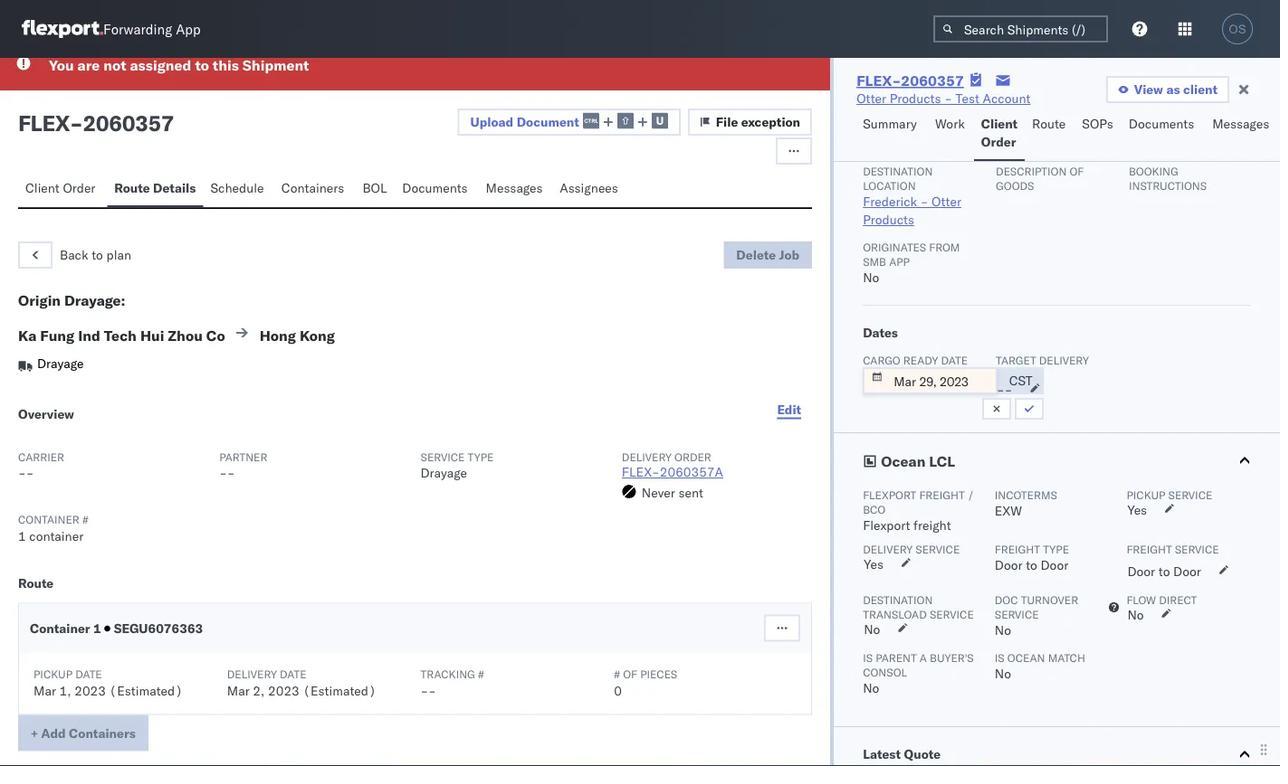 Task type: locate. For each thing, give the bounding box(es) containing it.
0 vertical spatial 1
[[18, 528, 26, 544]]

1 vertical spatial client order
[[25, 180, 95, 196]]

route button
[[1025, 108, 1075, 161]]

0 horizontal spatial 2023
[[74, 683, 106, 699]]

1 vertical spatial flex-
[[622, 465, 660, 480]]

0 horizontal spatial documents
[[402, 180, 468, 196]]

0 horizontal spatial app
[[176, 20, 201, 38]]

sops
[[1082, 116, 1114, 132]]

2 (estimated) from the left
[[303, 683, 376, 699]]

2023 right 1,
[[74, 683, 106, 699]]

0 vertical spatial documents
[[1129, 116, 1194, 132]]

delivery
[[622, 450, 672, 464], [863, 543, 913, 556], [227, 668, 277, 682]]

0 horizontal spatial client order
[[25, 180, 95, 196]]

assignees
[[560, 180, 618, 196]]

1 vertical spatial drayage
[[421, 465, 467, 481]]

flex- up summary on the top right of the page
[[857, 72, 901, 90]]

# inside tracking # --
[[478, 668, 484, 682]]

1 horizontal spatial documents button
[[1122, 108, 1205, 161]]

1 horizontal spatial date
[[280, 668, 307, 682]]

container up container
[[18, 513, 80, 527]]

1 is from the left
[[863, 651, 873, 665]]

1 vertical spatial pickup
[[34, 668, 72, 682]]

2060357a
[[660, 465, 723, 480]]

frederick - otter products link
[[863, 194, 962, 228]]

1 horizontal spatial pickup
[[1127, 489, 1166, 502]]

to left 'plan'
[[92, 247, 103, 263]]

0 vertical spatial messages
[[1213, 116, 1270, 132]]

documents button up booking
[[1122, 108, 1205, 161]]

ocean inside is ocean match no
[[1008, 651, 1045, 665]]

flexport
[[863, 489, 917, 502], [863, 518, 910, 534]]

pickup
[[1127, 489, 1166, 502], [34, 668, 72, 682]]

view as client button
[[1106, 76, 1230, 103]]

yes down pickup service
[[1128, 503, 1147, 518]]

origin
[[18, 292, 61, 310]]

is
[[863, 651, 873, 665], [995, 651, 1005, 665]]

carrier --
[[18, 450, 64, 481]]

1 vertical spatial container
[[30, 621, 90, 637]]

0 horizontal spatial is
[[863, 651, 873, 665]]

destination for service
[[863, 594, 933, 607]]

client order
[[981, 116, 1018, 150], [25, 180, 95, 196]]

-
[[945, 91, 952, 106], [70, 110, 83, 137], [921, 194, 928, 210], [997, 382, 1005, 398], [1005, 382, 1013, 398], [18, 465, 26, 481], [26, 465, 34, 481], [219, 465, 227, 481], [227, 465, 235, 481], [421, 683, 429, 699], [429, 683, 436, 699]]

service left type
[[421, 450, 465, 464]]

2 horizontal spatial #
[[614, 668, 620, 682]]

1 vertical spatial products
[[863, 212, 914, 228]]

ocean left the lcl
[[881, 453, 926, 471]]

ocean left "match"
[[1008, 651, 1045, 665]]

cargo ready date
[[863, 354, 968, 367]]

messages button for bol
[[479, 172, 553, 207]]

date inside delivery date mar 2, 2023 (estimated)
[[280, 668, 307, 682]]

container inside container # 1 container
[[18, 513, 80, 527]]

(estimated) inside pickup date mar 1, 2023 (estimated)
[[109, 683, 183, 699]]

order inside client order
[[981, 134, 1016, 150]]

date
[[941, 354, 968, 367], [996, 368, 1023, 382]]

1 horizontal spatial ocean
[[1008, 651, 1045, 665]]

delivery down "bco"
[[863, 543, 913, 556]]

route for route button
[[1032, 116, 1066, 132]]

# up 0
[[614, 668, 620, 682]]

1 horizontal spatial app
[[889, 255, 910, 268]]

0 horizontal spatial yes
[[864, 557, 884, 573]]

1 horizontal spatial service
[[1175, 543, 1219, 556]]

forwarding app
[[103, 20, 201, 38]]

0 horizontal spatial order
[[63, 180, 95, 196]]

is inside is parent a buyer's consol no
[[863, 651, 873, 665]]

freight
[[919, 489, 965, 502], [914, 518, 951, 534]]

# up container
[[82, 513, 88, 527]]

2 date from the left
[[280, 668, 307, 682]]

documents for bol
[[402, 180, 468, 196]]

destination up transload
[[863, 594, 933, 607]]

quote
[[904, 747, 941, 763]]

container
[[18, 513, 80, 527], [30, 621, 90, 637]]

service up the buyer's
[[930, 608, 974, 622]]

latest
[[863, 747, 901, 763]]

ka fung ind tech hui zhou co
[[18, 327, 225, 345]]

bol
[[363, 180, 387, 196]]

1 horizontal spatial documents
[[1129, 116, 1194, 132]]

client down flex
[[25, 180, 60, 196]]

client order button up back at the left top of the page
[[18, 172, 107, 207]]

0 horizontal spatial freight
[[995, 543, 1040, 556]]

# right tracking
[[478, 668, 484, 682]]

1 horizontal spatial drayage
[[421, 465, 467, 481]]

is inside is ocean match no
[[995, 651, 1005, 665]]

1 horizontal spatial yes
[[1128, 503, 1147, 518]]

1 vertical spatial messages
[[486, 180, 543, 196]]

date inside pickup date mar 1, 2023 (estimated)
[[75, 668, 102, 682]]

of left pieces
[[623, 668, 637, 682]]

0 horizontal spatial client order button
[[18, 172, 107, 207]]

lcl
[[929, 453, 955, 471]]

destination inside the destination location frederick - otter products
[[863, 164, 933, 178]]

1 horizontal spatial 2023
[[268, 683, 299, 699]]

app inside originates from smb app no
[[889, 255, 910, 268]]

2 mar from the left
[[227, 683, 250, 699]]

otter up summary on the top right of the page
[[857, 91, 887, 106]]

containers button
[[274, 172, 355, 207]]

1 horizontal spatial flex-
[[857, 72, 901, 90]]

documents button
[[1122, 108, 1205, 161], [395, 172, 479, 207]]

to up turnover
[[1026, 558, 1038, 574]]

1 vertical spatial delivery
[[863, 543, 913, 556]]

0 horizontal spatial 1
[[18, 528, 26, 544]]

2 vertical spatial delivery
[[227, 668, 277, 682]]

1 vertical spatial of
[[623, 668, 637, 682]]

yes for pickup
[[1128, 503, 1147, 518]]

container 1
[[30, 621, 104, 637]]

container for container # 1 container
[[18, 513, 80, 527]]

1 horizontal spatial client order
[[981, 116, 1018, 150]]

2 2023 from the left
[[268, 683, 299, 699]]

1 vertical spatial service
[[1175, 543, 1219, 556]]

destination up the location
[[863, 164, 933, 178]]

pickup up 1,
[[34, 668, 72, 682]]

destination for frederick
[[863, 164, 933, 178]]

route down container
[[18, 575, 54, 591]]

1 horizontal spatial date
[[996, 368, 1023, 382]]

os button
[[1217, 8, 1259, 50]]

forwarding
[[103, 20, 172, 38]]

2 freight from the left
[[1127, 543, 1172, 556]]

never
[[642, 485, 675, 501]]

0 vertical spatial service
[[421, 450, 465, 464]]

0 vertical spatial ocean
[[881, 453, 926, 471]]

products down frederick on the top
[[863, 212, 914, 228]]

1 left container
[[18, 528, 26, 544]]

is parent a buyer's consol no
[[863, 651, 974, 697]]

1 date from the left
[[75, 668, 102, 682]]

forwarding app link
[[22, 20, 201, 38]]

route
[[1032, 116, 1066, 132], [114, 180, 150, 196], [18, 575, 54, 591]]

client order for bottommost client order button
[[25, 180, 95, 196]]

0 vertical spatial 2060357
[[901, 72, 964, 90]]

freight left type
[[995, 543, 1040, 556]]

is right the buyer's
[[995, 651, 1005, 665]]

app up you are not assigned to this shipment
[[176, 20, 201, 38]]

documents button right bol
[[395, 172, 479, 207]]

0 vertical spatial flexport
[[863, 489, 917, 502]]

1 horizontal spatial mar
[[227, 683, 250, 699]]

1 horizontal spatial messages button
[[1205, 108, 1279, 161]]

partner --
[[219, 450, 267, 481]]

flexport down "bco"
[[863, 518, 910, 534]]

route left details
[[114, 180, 150, 196]]

drayage:
[[64, 292, 125, 310]]

0 vertical spatial otter
[[857, 91, 887, 106]]

flex- for 2060357a
[[622, 465, 660, 480]]

1 horizontal spatial 2060357
[[901, 72, 964, 90]]

client
[[981, 116, 1018, 132], [25, 180, 60, 196]]

2060357 down not
[[83, 110, 174, 137]]

0 horizontal spatial 2060357
[[83, 110, 174, 137]]

incoterms exw
[[995, 489, 1057, 519]]

destination inside destination transload service
[[863, 594, 933, 607]]

no inside is ocean match no
[[995, 666, 1011, 682]]

flex- for 2060357
[[857, 72, 901, 90]]

0 vertical spatial yes
[[1128, 503, 1147, 518]]

1 vertical spatial route
[[114, 180, 150, 196]]

1 horizontal spatial freight
[[1127, 543, 1172, 556]]

documents right bol 'button'
[[402, 180, 468, 196]]

messages down "upload document"
[[486, 180, 543, 196]]

of down the sops button
[[1070, 164, 1084, 178]]

0 vertical spatial documents button
[[1122, 108, 1205, 161]]

(estimated)
[[109, 683, 183, 699], [303, 683, 376, 699]]

pickup for pickup service
[[1127, 489, 1166, 502]]

0 vertical spatial container
[[18, 513, 80, 527]]

otter up from at the right top
[[932, 194, 962, 210]]

1 vertical spatial 1
[[93, 621, 101, 637]]

container for container 1
[[30, 621, 90, 637]]

1 horizontal spatial messages
[[1213, 116, 1270, 132]]

1 horizontal spatial delivery
[[622, 450, 672, 464]]

from
[[929, 240, 960, 254]]

app down originates on the top
[[889, 255, 910, 268]]

2060357 up otter products - test account
[[901, 72, 964, 90]]

2 destination from the top
[[863, 594, 933, 607]]

target delivery date
[[996, 354, 1089, 382]]

flow direct
[[1127, 594, 1197, 607]]

service up the door to door
[[1175, 543, 1219, 556]]

dates
[[863, 325, 898, 341]]

0 vertical spatial order
[[981, 134, 1016, 150]]

flexport up "bco"
[[863, 489, 917, 502]]

service down doc
[[995, 608, 1039, 622]]

match
[[1048, 651, 1086, 665]]

is up consol
[[863, 651, 873, 665]]

document
[[517, 114, 579, 130]]

0 horizontal spatial route
[[18, 575, 54, 591]]

0 vertical spatial app
[[176, 20, 201, 38]]

freight up delivery service
[[914, 518, 951, 534]]

date up mmm d, yyyy text field
[[941, 354, 968, 367]]

mar inside delivery date mar 2, 2023 (estimated)
[[227, 683, 250, 699]]

exw
[[995, 503, 1022, 519]]

mar left 2,
[[227, 683, 250, 699]]

0 horizontal spatial service
[[421, 450, 465, 464]]

2,
[[253, 683, 265, 699]]

client down account
[[981, 116, 1018, 132]]

client order down flex
[[25, 180, 95, 196]]

documents down the view as client button
[[1129, 116, 1194, 132]]

date for target delivery date
[[996, 368, 1023, 382]]

order
[[981, 134, 1016, 150], [63, 180, 95, 196]]

# inside container # 1 container
[[82, 513, 88, 527]]

0 vertical spatial delivery
[[622, 450, 672, 464]]

freight inside freight type door to door
[[995, 543, 1040, 556]]

2023 inside pickup date mar 1, 2023 (estimated)
[[74, 683, 106, 699]]

(estimated) down segu6076363
[[109, 683, 183, 699]]

booking instructions
[[1129, 164, 1207, 192]]

1 vertical spatial order
[[63, 180, 95, 196]]

products
[[890, 91, 941, 106], [863, 212, 914, 228]]

1 vertical spatial client
[[25, 180, 60, 196]]

tracking
[[421, 668, 475, 682]]

0 horizontal spatial date
[[75, 668, 102, 682]]

view as client
[[1134, 81, 1218, 97]]

service
[[421, 450, 465, 464], [1175, 543, 1219, 556]]

date for cargo ready date
[[941, 354, 968, 367]]

co
[[206, 327, 225, 345]]

date
[[75, 668, 102, 682], [280, 668, 307, 682]]

door down freight service
[[1174, 564, 1201, 580]]

location
[[863, 179, 916, 192]]

1 vertical spatial documents button
[[395, 172, 479, 207]]

description
[[996, 164, 1067, 178]]

1 freight from the left
[[995, 543, 1040, 556]]

destination location frederick - otter products
[[863, 164, 962, 228]]

1 vertical spatial date
[[996, 368, 1023, 382]]

messages down client
[[1213, 116, 1270, 132]]

messages button for sops
[[1205, 108, 1279, 161]]

0 vertical spatial pickup
[[1127, 489, 1166, 502]]

1 vertical spatial documents
[[402, 180, 468, 196]]

1 horizontal spatial (estimated)
[[303, 683, 376, 699]]

1 horizontal spatial is
[[995, 651, 1005, 665]]

/
[[968, 489, 974, 502]]

1 (estimated) from the left
[[109, 683, 183, 699]]

0 vertical spatial destination
[[863, 164, 933, 178]]

1 vertical spatial ocean
[[1008, 651, 1045, 665]]

1 horizontal spatial otter
[[932, 194, 962, 210]]

delivery up 'flex-2060357a' button
[[622, 450, 672, 464]]

of inside # of pieces 0
[[623, 668, 637, 682]]

upload document
[[470, 114, 579, 130]]

of inside description of goods
[[1070, 164, 1084, 178]]

pickup inside pickup date mar 1, 2023 (estimated)
[[34, 668, 72, 682]]

2 is from the left
[[995, 651, 1005, 665]]

messages button down "upload document"
[[479, 172, 553, 207]]

to left this at left
[[195, 56, 209, 74]]

freight left / at the bottom
[[919, 489, 965, 502]]

2023
[[74, 683, 106, 699], [268, 683, 299, 699]]

1 mar from the left
[[34, 683, 56, 699]]

1 2023 from the left
[[74, 683, 106, 699]]

order up description
[[981, 134, 1016, 150]]

delivery up 2,
[[227, 668, 277, 682]]

1 vertical spatial messages button
[[479, 172, 553, 207]]

messages
[[1213, 116, 1270, 132], [486, 180, 543, 196]]

mar for mar 1, 2023 (estimated)
[[34, 683, 56, 699]]

app
[[176, 20, 201, 38], [889, 255, 910, 268]]

mar inside pickup date mar 1, 2023 (estimated)
[[34, 683, 56, 699]]

date up --
[[996, 368, 1023, 382]]

(estimated) right 2,
[[303, 683, 376, 699]]

0 horizontal spatial mar
[[34, 683, 56, 699]]

containers
[[281, 180, 344, 196]]

type
[[468, 450, 494, 464]]

1 vertical spatial 2060357
[[83, 110, 174, 137]]

client order down account
[[981, 116, 1018, 150]]

order down flex - 2060357
[[63, 180, 95, 196]]

0 vertical spatial messages button
[[1205, 108, 1279, 161]]

1 vertical spatial destination
[[863, 594, 933, 607]]

flex-2060357a button
[[622, 465, 723, 480]]

1 flexport from the top
[[863, 489, 917, 502]]

flex- up never
[[622, 465, 660, 480]]

destination transload service
[[863, 594, 974, 622]]

0 vertical spatial route
[[1032, 116, 1066, 132]]

0 vertical spatial date
[[941, 354, 968, 367]]

ocean inside button
[[881, 453, 926, 471]]

mar for mar 2, 2023 (estimated)
[[227, 683, 250, 699]]

0 vertical spatial client order button
[[974, 108, 1025, 161]]

date for 2,
[[280, 668, 307, 682]]

pickup up freight service
[[1127, 489, 1166, 502]]

1 up pickup date mar 1, 2023 (estimated)
[[93, 621, 101, 637]]

edit button
[[766, 392, 812, 428]]

1 horizontal spatial client
[[981, 116, 1018, 132]]

otter
[[857, 91, 887, 106], [932, 194, 962, 210]]

1 destination from the top
[[863, 164, 933, 178]]

2 horizontal spatial route
[[1032, 116, 1066, 132]]

route left sops
[[1032, 116, 1066, 132]]

2 horizontal spatial delivery
[[863, 543, 913, 556]]

1 vertical spatial flexport
[[863, 518, 910, 534]]

1 vertical spatial yes
[[864, 557, 884, 573]]

origin drayage:
[[18, 292, 125, 310]]

2023 inside delivery date mar 2, 2023 (estimated)
[[268, 683, 299, 699]]

consol
[[863, 666, 907, 680]]

0 horizontal spatial messages
[[486, 180, 543, 196]]

products inside the destination location frederick - otter products
[[863, 212, 914, 228]]

type
[[1043, 543, 1069, 556]]

1 inside container # 1 container
[[18, 528, 26, 544]]

1 horizontal spatial of
[[1070, 164, 1084, 178]]

container up 1,
[[30, 621, 90, 637]]

0 horizontal spatial delivery
[[227, 668, 277, 682]]

2023 right 2,
[[268, 683, 299, 699]]

yes down delivery service
[[864, 557, 884, 573]]

as
[[1167, 81, 1180, 97]]

products down flex-2060357
[[890, 91, 941, 106]]

freight up the door to door
[[1127, 543, 1172, 556]]

messages button down client
[[1205, 108, 1279, 161]]

0 vertical spatial of
[[1070, 164, 1084, 178]]

(estimated) inside delivery date mar 2, 2023 (estimated)
[[303, 683, 376, 699]]

0 horizontal spatial of
[[623, 668, 637, 682]]

2 flexport from the top
[[863, 518, 910, 534]]

delivery
[[1039, 354, 1089, 367]]

client order button down account
[[974, 108, 1025, 161]]

0 horizontal spatial ocean
[[881, 453, 926, 471]]

mar left 1,
[[34, 683, 56, 699]]

freight
[[995, 543, 1040, 556], [1127, 543, 1172, 556]]

date inside target delivery date
[[996, 368, 1023, 382]]



Task type: describe. For each thing, give the bounding box(es) containing it.
client
[[1183, 81, 1218, 97]]

# inside # of pieces 0
[[614, 668, 620, 682]]

otter inside the destination location frederick - otter products
[[932, 194, 962, 210]]

latest quote button
[[834, 728, 1280, 767]]

originates
[[863, 240, 926, 254]]

order for right client order button
[[981, 134, 1016, 150]]

drayage inside service type drayage
[[421, 465, 467, 481]]

goods
[[996, 179, 1034, 192]]

smb
[[863, 255, 886, 268]]

delivery date mar 2, 2023 (estimated)
[[227, 668, 376, 699]]

Search Shipments (/) text field
[[934, 15, 1108, 43]]

otter products - test account
[[857, 91, 1031, 106]]

segu6076363
[[111, 621, 203, 637]]

assigned
[[130, 56, 191, 74]]

yes for delivery
[[864, 557, 884, 573]]

pickup date mar 1, 2023 (estimated)
[[34, 668, 183, 699]]

originates from smb app no
[[863, 240, 960, 286]]

0 vertical spatial freight
[[919, 489, 965, 502]]

service inside service type drayage
[[421, 450, 465, 464]]

cst
[[1009, 373, 1033, 389]]

1 vertical spatial freight
[[914, 518, 951, 534]]

ind
[[78, 327, 100, 345]]

freight for freight service
[[1127, 543, 1172, 556]]

door up doc
[[995, 558, 1023, 574]]

2023 for 1,
[[74, 683, 106, 699]]

# for 1 container
[[82, 513, 88, 527]]

flow
[[1127, 594, 1156, 607]]

- inside the destination location frederick - otter products
[[921, 194, 928, 210]]

0 horizontal spatial drayage
[[37, 356, 84, 372]]

bco
[[863, 503, 886, 517]]

2023 for 2,
[[268, 683, 299, 699]]

details
[[153, 180, 196, 196]]

documents button for sops
[[1122, 108, 1205, 161]]

frederick
[[863, 194, 917, 210]]

documents button for bol
[[395, 172, 479, 207]]

upload document button
[[458, 109, 681, 136]]

1 horizontal spatial 1
[[93, 621, 101, 637]]

plan
[[106, 247, 131, 263]]

freight service
[[1127, 543, 1219, 556]]

is for no
[[995, 651, 1005, 665]]

(estimated) for mar 1, 2023 (estimated)
[[109, 683, 183, 699]]

delivery for --
[[622, 450, 672, 464]]

flex-2060357
[[857, 72, 964, 90]]

flex
[[18, 110, 70, 137]]

no inside originates from smb app no
[[863, 270, 880, 286]]

hong kong
[[260, 327, 335, 345]]

freight for freight type door to door
[[995, 543, 1040, 556]]

no inside is parent a buyer's consol no
[[863, 681, 880, 697]]

turnover
[[1021, 594, 1079, 607]]

test
[[956, 91, 980, 106]]

to down freight service
[[1159, 564, 1170, 580]]

ka
[[18, 327, 37, 345]]

route details button
[[107, 172, 203, 207]]

of for description of goods
[[1070, 164, 1084, 178]]

service inside 'doc turnover service'
[[995, 608, 1039, 622]]

messages for bol
[[486, 180, 543, 196]]

0 horizontal spatial otter
[[857, 91, 887, 106]]

flex-2060357a
[[622, 465, 723, 480]]

service inside destination transload service
[[930, 608, 974, 622]]

door down type
[[1041, 558, 1069, 574]]

date for 1,
[[75, 668, 102, 682]]

order for bottommost client order button
[[63, 180, 95, 196]]

direct
[[1159, 594, 1197, 607]]

1 horizontal spatial client order button
[[974, 108, 1025, 161]]

doc
[[995, 594, 1018, 607]]

ocean lcl
[[881, 453, 955, 471]]

view
[[1134, 81, 1163, 97]]

hong
[[260, 327, 296, 345]]

MMM D, YYYY text field
[[863, 368, 998, 395]]

order
[[675, 450, 712, 464]]

summary
[[863, 116, 917, 132]]

route for route details
[[114, 180, 150, 196]]

service down flexport freight / bco flexport freight
[[916, 543, 960, 556]]

flexport. image
[[22, 20, 103, 38]]

summary button
[[856, 108, 928, 161]]

never sent
[[642, 485, 703, 501]]

door to door
[[1128, 564, 1201, 580]]

door up flow
[[1128, 564, 1156, 580]]

sops button
[[1075, 108, 1122, 161]]

account
[[983, 91, 1031, 106]]

not
[[103, 56, 126, 74]]

doc turnover service
[[995, 594, 1079, 622]]

1 vertical spatial client order button
[[18, 172, 107, 207]]

schedule
[[210, 180, 264, 196]]

(estimated) for mar 2, 2023 (estimated)
[[303, 683, 376, 699]]

is for buyer's
[[863, 651, 873, 665]]

otter products - test account link
[[857, 90, 1031, 108]]

pieces
[[640, 668, 677, 682]]

of for # of pieces 0
[[623, 668, 637, 682]]

latest quote
[[863, 747, 941, 763]]

schedule button
[[203, 172, 274, 207]]

1,
[[59, 683, 71, 699]]

delivery order
[[622, 450, 712, 464]]

shipment
[[243, 56, 309, 74]]

overview
[[18, 407, 74, 422]]

zhou
[[168, 327, 203, 345]]

# for --
[[478, 668, 484, 682]]

--
[[997, 382, 1013, 398]]

hui
[[140, 327, 164, 345]]

target
[[996, 354, 1036, 367]]

pickup for pickup date mar 1, 2023 (estimated)
[[34, 668, 72, 682]]

instructions
[[1129, 179, 1207, 192]]

documents for sops
[[1129, 116, 1194, 132]]

delivery inside delivery date mar 2, 2023 (estimated)
[[227, 668, 277, 682]]

a
[[920, 651, 927, 665]]

file
[[716, 114, 738, 130]]

incoterms
[[995, 489, 1057, 502]]

client order for right client order button
[[981, 116, 1018, 150]]

0
[[614, 683, 622, 699]]

delivery service
[[863, 543, 960, 556]]

to inside freight type door to door
[[1026, 558, 1038, 574]]

file exception
[[716, 114, 801, 130]]

service up freight service
[[1169, 489, 1213, 502]]

0 horizontal spatial client
[[25, 180, 60, 196]]

delivery for exw
[[863, 543, 913, 556]]

back to plan
[[60, 247, 131, 263]]

description of goods
[[996, 164, 1084, 192]]

work button
[[928, 108, 974, 161]]

messages for sops
[[1213, 116, 1270, 132]]

booking
[[1129, 164, 1179, 178]]

freight type door to door
[[995, 543, 1069, 574]]

sent
[[679, 485, 703, 501]]

ready
[[904, 354, 938, 367]]

flex - 2060357
[[18, 110, 174, 137]]

you
[[49, 56, 74, 74]]

0 vertical spatial products
[[890, 91, 941, 106]]

0 vertical spatial client
[[981, 116, 1018, 132]]



Task type: vqa. For each thing, say whether or not it's contained in the screenshot.
the CEAU7522281,
no



